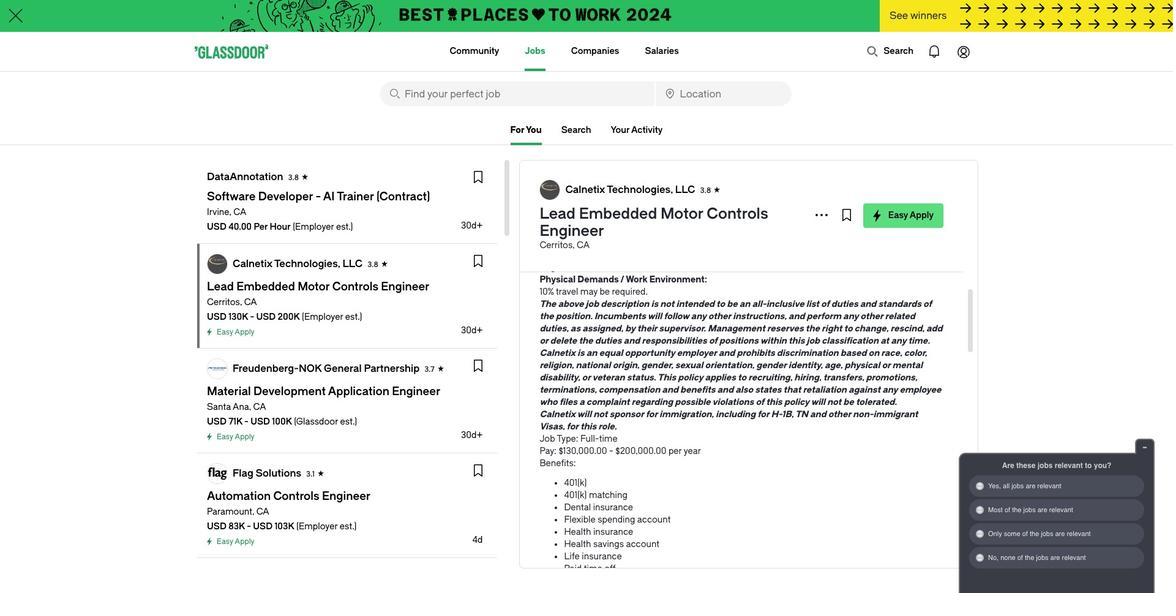 Task type: describe. For each thing, give the bounding box(es) containing it.
incumbents
[[595, 311, 646, 322]]

lead
[[581, 250, 598, 260]]

employer
[[677, 348, 717, 358]]

1 vertical spatial policy
[[785, 397, 810, 407]]

0 horizontal spatial not
[[594, 409, 608, 420]]

demands
[[578, 274, 619, 285]]

and down player
[[601, 199, 617, 209]]

apply inside button
[[910, 210, 934, 221]]

controls inside the supervisory responsibilities: technical lead talented and experienced team of embedded firmware and motor controls engineers. physical demands / work environment: 10% travel may be required. the above job description is not intended to be an all-inclusive list of duties and standards of the position. incumbents will follow any other instructions, and perform any other related duties, as assigned, by their supervisor. management reserves the right to change, rescind, add or delete the duties and responsibilities of positions within this job classification at any time. calnetix is an equal opportunity employer and prohibits discrimination based on race, color, religion, national origin, gender, sexual orientation, gender identity, age, physical or mental disability, or veteran status. this policy applies to recruiting, hiring, transfers, promotions, terminations, compensation and benefits and also states that retaliation against any employee who files a complaint regarding possible violations of this policy will not be tolerated. calnetix will not sponsor for immigration, including for h-1b, tn and other non-immigrant visas, for this role. job type: full-time pay: $130,000.00 - $200,000.00 per year benefits:
[[870, 250, 906, 260]]

general
[[324, 363, 362, 374]]

1 vertical spatial will
[[812, 397, 826, 407]]

assigned,
[[583, 324, 624, 334]]

controls inside lead embedded motor controls engineer cerritos, ca
[[707, 205, 769, 222]]

teach
[[724, 179, 746, 189]]

right
[[822, 324, 843, 334]]

/
[[621, 274, 625, 285]]

engineers.
[[540, 262, 583, 273]]

0 horizontal spatial solving
[[641, 218, 670, 229]]

promotions,
[[867, 373, 918, 383]]

add
[[927, 324, 943, 334]]

2 vertical spatial insurance
[[582, 551, 622, 562]]

jobs down yes, all jobs are relevant
[[1024, 506, 1037, 514]]

calnetix technologies, llc logo image inside jobs list element
[[208, 254, 227, 274]]

including
[[716, 409, 756, 420]]

est.) for irvine, ca usd 40.00 per hour (employer est.)
[[336, 222, 353, 232]]

of right the some at the right bottom of page
[[1023, 530, 1029, 538]]

learn,
[[699, 179, 721, 189]]

to up classification
[[845, 324, 853, 334]]

ana,
[[233, 402, 251, 412]]

2 horizontal spatial other
[[861, 311, 884, 322]]

3.7
[[425, 365, 435, 374]]

1 horizontal spatial a
[[635, 179, 640, 189]]

1 401(k) from the top
[[565, 478, 587, 488]]

prohibits
[[737, 348, 776, 358]]

llc for the topmost 'calnetix technologies, llc logo'
[[676, 184, 696, 195]]

to left you?
[[1086, 461, 1093, 470]]

companies link
[[572, 32, 620, 71]]

help.
[[766, 179, 786, 189]]

usd 103k
[[253, 521, 295, 532]]

lottie animation container image inside search button
[[867, 45, 879, 58]]

easy for flag solutions
[[217, 537, 233, 546]]

calnetix up religion,
[[540, 348, 576, 358]]

2 horizontal spatial or
[[883, 360, 891, 371]]

solutions
[[256, 468, 301, 479]]

(employer inside irvine, ca usd 40.00 per hour (employer est.)
[[293, 222, 334, 232]]

status.
[[627, 373, 656, 383]]

for you
[[511, 125, 542, 135]]

troubleshooting
[[689, 218, 754, 229]]

of right "blend"
[[599, 159, 608, 170]]

jobs right the all
[[1012, 482, 1025, 490]]

your activity link
[[611, 123, 663, 138]]

hour
[[270, 222, 291, 232]]

1 vertical spatial an
[[587, 348, 598, 358]]

to right intended
[[717, 299, 726, 309]]

no, none of the jobs are relevant
[[989, 554, 1087, 562]]

yes, all jobs are relevant
[[989, 482, 1062, 490]]

$200,000.00
[[616, 446, 667, 456]]

as
[[571, 324, 581, 334]]

color,
[[905, 348, 928, 358]]

relevant down are these jobs relevant to you?
[[1038, 482, 1062, 490]]

2 horizontal spatial 3.8
[[701, 186, 711, 195]]

see winners link
[[880, 0, 1174, 33]]

salaries
[[645, 46, 679, 56]]

apply for flag solutions
[[235, 537, 255, 546]]

easy apply for flag solutions
[[217, 537, 255, 546]]

veteran
[[593, 373, 625, 383]]

apply for freudenberg-nok general partnership
[[235, 433, 255, 441]]

motor inside lead embedded motor controls engineer cerritos, ca
[[661, 205, 704, 222]]

0 horizontal spatial other
[[709, 311, 732, 322]]

of right team
[[729, 250, 737, 260]]

team
[[565, 179, 587, 189]]

(glassdoor
[[294, 417, 338, 427]]

strong for blend
[[545, 159, 572, 170]]

the
[[540, 299, 557, 309]]

benefits
[[681, 385, 716, 395]]

(employer for technologies,
[[302, 312, 343, 322]]

1 horizontal spatial this
[[767, 397, 783, 407]]

related
[[886, 311, 916, 322]]

1 horizontal spatial an
[[740, 299, 751, 309]]

lottie animation container image
[[867, 45, 879, 58]]

cerritos, inside cerritos, ca usd 130k - usd 200k (employer est.)
[[207, 297, 242, 308]]

easy inside button
[[889, 210, 909, 221]]

duties,
[[540, 324, 569, 334]]

physical
[[845, 360, 881, 371]]

technical
[[540, 250, 579, 260]]

0 horizontal spatial skills.
[[716, 199, 738, 209]]

also
[[736, 385, 754, 395]]

paid
[[565, 564, 582, 574]]

usd 40.00
[[207, 222, 252, 232]]

salaries link
[[645, 32, 679, 71]]

are down "only some of the jobs are relevant"
[[1051, 554, 1061, 562]]

and right the firmware
[[827, 250, 842, 260]]

spending
[[598, 515, 636, 525]]

2 horizontal spatial this
[[789, 336, 805, 346]]

tolerated.
[[857, 397, 898, 407]]

lead
[[540, 205, 576, 222]]

and up change,
[[861, 299, 877, 309]]

30d+ for general
[[461, 430, 483, 441]]

work
[[626, 274, 648, 285]]

hiring,
[[795, 373, 822, 383]]

of down 'states'
[[756, 397, 765, 407]]

of up 'perform'
[[822, 299, 830, 309]]

no,
[[989, 554, 999, 562]]

0 vertical spatial calnetix technologies, llc logo image
[[541, 180, 560, 200]]

easy for freudenberg-nok general partnership
[[217, 433, 233, 441]]

calnetix technologies, llc for the topmost 'calnetix technologies, llc logo'
[[566, 184, 696, 195]]

and right tn
[[811, 409, 827, 420]]

est.) for paramount, ca usd 83k - usd 103k (employer est.)
[[340, 521, 357, 532]]

opportunity
[[625, 348, 675, 358]]

0 vertical spatial job
[[586, 299, 599, 309]]

visas,
[[540, 422, 565, 432]]

0 vertical spatial solving
[[813, 159, 842, 170]]

2 horizontal spatial not
[[828, 397, 842, 407]]

relevant down "only some of the jobs are relevant"
[[1063, 554, 1087, 562]]

calnetix up verbal
[[566, 184, 605, 195]]

1 30d+ from the top
[[461, 221, 483, 231]]

only some of the jobs are relevant
[[989, 530, 1092, 538]]

none
[[1001, 554, 1016, 562]]

decision-
[[652, 159, 691, 170]]

and up reserves
[[789, 311, 805, 322]]

· for · strong verbal and written communication skills.
[[540, 199, 543, 209]]

0 vertical spatial account
[[638, 515, 671, 525]]

matching
[[589, 490, 628, 501]]

and up teach
[[723, 159, 738, 170]]

0 horizontal spatial this
[[581, 422, 597, 432]]

winners
[[911, 10, 948, 21]]

see winners
[[890, 10, 948, 21]]

1 horizontal spatial be
[[727, 299, 738, 309]]

strong for verbal
[[545, 199, 572, 209]]

of up add
[[924, 299, 932, 309]]

all-
[[753, 299, 767, 309]]

any down intended
[[692, 311, 707, 322]]

origin,
[[613, 360, 640, 371]]

age,
[[825, 360, 843, 371]]

job
[[540, 434, 555, 444]]

1 vertical spatial job
[[807, 336, 820, 346]]

and up the orientation,
[[719, 348, 735, 358]]

experienced
[[653, 250, 703, 260]]

rescind,
[[891, 324, 925, 334]]

may
[[581, 287, 598, 297]]

embedded inside the supervisory responsibilities: technical lead talented and experienced team of embedded firmware and motor controls engineers. physical demands / work environment: 10% travel may be required. the above job description is not intended to be an all-inclusive list of duties and standards of the position. incumbents will follow any other instructions, and perform any other related duties, as assigned, by their supervisor. management reserves the right to change, rescind, add or delete the duties and responsibilities of positions within this job classification at any time. calnetix is an equal opportunity employer and prohibits discrimination based on race, color, religion, national origin, gender, sexual orientation, gender identity, age, physical or mental disability, or veteran status. this policy applies to recruiting, hiring, transfers, promotions, terminations, compensation and benefits and also states that retaliation against any employee who files a complaint regarding possible violations of this policy will not be tolerated. calnetix will not sponsor for immigration, including for h-1b, tn and other non-immigrant visas, for this role. job type: full-time pay: $130,000.00 - $200,000.00 per year benefits:
[[739, 250, 784, 260]]

by
[[626, 324, 636, 334]]

written
[[618, 199, 647, 209]]

disability,
[[540, 373, 581, 383]]

2 vertical spatial 3.8
[[368, 260, 379, 269]]

the down the in the left of the page
[[540, 311, 554, 322]]

sexual
[[676, 360, 704, 371]]

of right most
[[1005, 506, 1011, 514]]

gender
[[757, 360, 787, 371]]

2 horizontal spatial skills.
[[844, 159, 866, 170]]

for you link
[[511, 123, 542, 138]]

excellent problem solving and troubleshooting skills.
[[565, 218, 778, 229]]

ca for paramount, ca usd 83k - usd 103k (employer est.)
[[257, 507, 269, 517]]

search link
[[562, 123, 592, 138]]

description
[[601, 299, 650, 309]]

1 horizontal spatial other
[[829, 409, 852, 420]]

1 vertical spatial search
[[562, 125, 592, 135]]

the right none
[[1026, 554, 1035, 562]]

calnetix inside jobs list element
[[233, 258, 272, 270]]

on
[[869, 348, 880, 358]]

technologies, inside jobs list element
[[274, 258, 340, 270]]

usd 200k
[[256, 312, 300, 322]]

positions
[[720, 336, 759, 346]]

life
[[565, 551, 580, 562]]

within
[[761, 336, 787, 346]]

and left help. on the right of the page
[[749, 179, 764, 189]]

est.) for cerritos, ca usd 130k - usd 200k (employer est.)
[[345, 312, 362, 322]]

this
[[658, 373, 677, 383]]

calnetix up visas,
[[540, 409, 576, 420]]

are down these
[[1027, 482, 1036, 490]]

(employer for solutions
[[297, 521, 338, 532]]

any down promotions,
[[883, 385, 898, 395]]

identity,
[[789, 360, 823, 371]]

relevant up no, none of the jobs are relevant
[[1068, 530, 1092, 538]]

0 horizontal spatial is
[[578, 348, 585, 358]]

your activity
[[611, 125, 663, 135]]

and down communication
[[672, 218, 687, 229]]

· for · strong blend of analytical, decision-making and creative problem-solving skills.
[[540, 159, 543, 170]]

benefits:
[[540, 458, 576, 469]]

- inside the paramount, ca usd 83k - usd 103k (employer est.)
[[247, 521, 251, 532]]

the right most
[[1013, 506, 1022, 514]]

1 horizontal spatial skills.
[[756, 218, 778, 229]]

jobs list element
[[197, 160, 498, 593]]

calnetix technologies, llc for 'calnetix technologies, llc logo' within the jobs list element
[[233, 258, 363, 270]]

the down 'perform'
[[806, 324, 820, 334]]

jobs right these
[[1038, 461, 1054, 470]]

search button
[[861, 39, 920, 64]]

2 health from the top
[[565, 539, 592, 550]]

2 horizontal spatial for
[[758, 409, 770, 420]]

responsibilities
[[642, 336, 708, 346]]



Task type: locate. For each thing, give the bounding box(es) containing it.
or down national
[[582, 373, 591, 383]]

0 horizontal spatial or
[[540, 336, 549, 346]]

1 vertical spatial or
[[883, 360, 891, 371]]

0 horizontal spatial an
[[587, 348, 598, 358]]

is up national
[[578, 348, 585, 358]]

supervisor.
[[660, 324, 706, 334]]

- inside santa ana, ca usd 71k - usd 100k (glassdoor est.)
[[245, 417, 249, 427]]

any right at
[[892, 336, 907, 346]]

0 vertical spatial duties
[[832, 299, 859, 309]]

2 vertical spatial this
[[581, 422, 597, 432]]

1 horizontal spatial technologies,
[[607, 184, 673, 195]]

for
[[511, 125, 525, 135]]

(employer inside cerritos, ca usd 130k - usd 200k (employer est.)
[[302, 312, 343, 322]]

easy apply button
[[864, 203, 944, 228]]

and down responsibilities:
[[636, 250, 651, 260]]

insurance up spending
[[593, 502, 634, 513]]

time left off
[[584, 564, 603, 574]]

mental
[[893, 360, 923, 371]]

other up change,
[[861, 311, 884, 322]]

0 horizontal spatial calnetix technologies, llc logo image
[[208, 254, 227, 274]]

0 vertical spatial skills.
[[844, 159, 866, 170]]

not
[[661, 299, 675, 309], [828, 397, 842, 407], [594, 409, 608, 420]]

irvine,
[[207, 207, 231, 218]]

to up also
[[738, 373, 747, 383]]

freudenberg-nok general partnership logo image
[[208, 359, 227, 379]]

or
[[540, 336, 549, 346], [883, 360, 891, 371], [582, 373, 591, 383]]

firmware
[[786, 250, 824, 260]]

none field search location
[[656, 81, 792, 106]]

time inside 401(k) 401(k) matching dental insurance flexible spending account health insurance health savings account life insurance paid time off
[[584, 564, 603, 574]]

technologies, down the hour
[[274, 258, 340, 270]]

None field
[[380, 81, 655, 106], [656, 81, 792, 106]]

1 vertical spatial time
[[584, 564, 603, 574]]

cerritos, up usd 130k
[[207, 297, 242, 308]]

motor right the firmware
[[844, 250, 868, 260]]

easy apply for freudenberg-nok general partnership
[[217, 433, 255, 441]]

2 none field from the left
[[656, 81, 792, 106]]

physical
[[540, 274, 576, 285]]

0 vertical spatial will
[[648, 311, 662, 322]]

this up discrimination
[[789, 336, 805, 346]]

1 vertical spatial calnetix technologies, llc
[[233, 258, 363, 270]]

religion,
[[540, 360, 574, 371]]

this
[[789, 336, 805, 346], [767, 397, 783, 407], [581, 422, 597, 432]]

2 vertical spatial not
[[594, 409, 608, 420]]

activity
[[632, 125, 663, 135]]

1 horizontal spatial calnetix technologies, llc
[[566, 184, 696, 195]]

ca for irvine, ca usd 40.00 per hour (employer est.)
[[234, 207, 246, 218]]

1b,
[[782, 409, 794, 420]]

problem
[[604, 218, 638, 229]]

3.1
[[306, 470, 315, 479]]

0 vertical spatial llc
[[676, 184, 696, 195]]

1 vertical spatial cerritos,
[[207, 297, 242, 308]]

verbal
[[574, 199, 599, 209]]

est.) inside cerritos, ca usd 130k - usd 200k (employer est.)
[[345, 312, 362, 322]]

be up non- on the right of page
[[844, 397, 855, 407]]

0 vertical spatial or
[[540, 336, 549, 346]]

· down you
[[540, 159, 543, 170]]

1 horizontal spatial none field
[[656, 81, 792, 106]]

0 vertical spatial insurance
[[593, 502, 634, 513]]

technologies, up · strong verbal and written communication skills.
[[607, 184, 673, 195]]

ca inside santa ana, ca usd 71k - usd 100k (glassdoor est.)
[[253, 402, 266, 412]]

(employer
[[293, 222, 334, 232], [302, 312, 343, 322], [297, 521, 338, 532]]

jobs
[[1038, 461, 1054, 470], [1012, 482, 1025, 490], [1024, 506, 1037, 514], [1042, 530, 1054, 538], [1037, 554, 1049, 562]]

est.) inside the paramount, ca usd 83k - usd 103k (employer est.)
[[340, 521, 357, 532]]

2 vertical spatial (employer
[[297, 521, 338, 532]]

1 horizontal spatial policy
[[785, 397, 810, 407]]

401(k) 401(k) matching dental insurance flexible spending account health insurance health savings account life insurance paid time off
[[565, 478, 671, 574]]

none field 'search keyword'
[[380, 81, 655, 106]]

a inside the supervisory responsibilities: technical lead talented and experienced team of embedded firmware and motor controls engineers. physical demands / work environment: 10% travel may be required. the above job description is not intended to be an all-inclusive list of duties and standards of the position. incumbents will follow any other instructions, and perform any other related duties, as assigned, by their supervisor. management reserves the right to change, rescind, add or delete the duties and responsibilities of positions within this job classification at any time. calnetix is an equal opportunity employer and prohibits discrimination based on race, color, religion, national origin, gender, sexual orientation, gender identity, age, physical or mental disability, or veteran status. this policy applies to recruiting, hiring, transfers, promotions, terminations, compensation and benefits and also states that retaliation against any employee who files a complaint regarding possible violations of this policy will not be tolerated. calnetix will not sponsor for immigration, including for h-1b, tn and other non-immigrant visas, for this role. job type: full-time pay: $130,000.00 - $200,000.00 per year benefits:
[[580, 397, 585, 407]]

will
[[648, 311, 662, 322], [812, 397, 826, 407], [578, 409, 592, 420]]

motor down "team player with a willingness to learn, teach and help."
[[661, 205, 704, 222]]

1 vertical spatial strong
[[545, 199, 572, 209]]

embedded inside lead embedded motor controls engineer cerritos, ca
[[579, 205, 658, 222]]

you?
[[1095, 461, 1112, 470]]

0 vertical spatial health
[[565, 527, 592, 537]]

1 vertical spatial this
[[767, 397, 783, 407]]

0 horizontal spatial job
[[586, 299, 599, 309]]

relevant up "only some of the jobs are relevant"
[[1050, 506, 1074, 514]]

1 horizontal spatial motor
[[844, 250, 868, 260]]

calnetix technologies, llc logo image
[[541, 180, 560, 200], [208, 254, 227, 274]]

to left learn,
[[689, 179, 697, 189]]

tn
[[796, 409, 809, 420]]

(employer inside the paramount, ca usd 83k - usd 103k (employer est.)
[[297, 521, 338, 532]]

will down files
[[578, 409, 592, 420]]

for down regarding
[[646, 409, 658, 420]]

time inside the supervisory responsibilities: technical lead talented and experienced team of embedded firmware and motor controls engineers. physical demands / work environment: 10% travel may be required. the above job description is not intended to be an all-inclusive list of duties and standards of the position. incumbents will follow any other instructions, and perform any other related duties, as assigned, by their supervisor. management reserves the right to change, rescind, add or delete the duties and responsibilities of positions within this job classification at any time. calnetix is an equal opportunity employer and prohibits discrimination based on race, color, religion, national origin, gender, sexual orientation, gender identity, age, physical or mental disability, or veteran status. this policy applies to recruiting, hiring, transfers, promotions, terminations, compensation and benefits and also states that retaliation against any employee who files a complaint regarding possible violations of this policy will not be tolerated. calnetix will not sponsor for immigration, including for h-1b, tn and other non-immigrant visas, for this role. job type: full-time pay: $130,000.00 - $200,000.00 per year benefits:
[[600, 434, 618, 444]]

of up employer
[[709, 336, 718, 346]]

1 health from the top
[[565, 527, 592, 537]]

llc for 'calnetix technologies, llc logo' within the jobs list element
[[343, 258, 363, 270]]

this up full-
[[581, 422, 597, 432]]

easy apply for calnetix technologies, llc
[[217, 328, 255, 336]]

cerritos, ca usd 130k - usd 200k (employer est.)
[[207, 297, 362, 322]]

1 horizontal spatial embedded
[[739, 250, 784, 260]]

calnetix technologies, llc down the hour
[[233, 258, 363, 270]]

0 horizontal spatial technologies,
[[274, 258, 340, 270]]

for up type:
[[567, 422, 579, 432]]

a right with
[[635, 179, 640, 189]]

health up life
[[565, 539, 592, 550]]

job up discrimination
[[807, 336, 820, 346]]

jobs up no, none of the jobs are relevant
[[1042, 530, 1054, 538]]

yes,
[[989, 482, 1002, 490]]

community link
[[450, 32, 500, 71]]

3 30d+ from the top
[[461, 430, 483, 441]]

this up h-
[[767, 397, 783, 407]]

·
[[540, 159, 543, 170], [540, 199, 543, 209]]

account right savings
[[626, 539, 660, 550]]

0 vertical spatial not
[[661, 299, 675, 309]]

cerritos, down "engineer"
[[540, 240, 575, 251]]

and down by
[[624, 336, 640, 346]]

will up their
[[648, 311, 662, 322]]

est.)
[[336, 222, 353, 232], [345, 312, 362, 322], [340, 417, 357, 427], [340, 521, 357, 532]]

non-
[[853, 409, 874, 420]]

a right files
[[580, 397, 585, 407]]

1 vertical spatial account
[[626, 539, 660, 550]]

est.) inside santa ana, ca usd 71k - usd 100k (glassdoor est.)
[[340, 417, 357, 427]]

full-
[[581, 434, 600, 444]]

2 strong from the top
[[545, 199, 572, 209]]

flag solutions logo image
[[208, 464, 227, 483]]

1 none field from the left
[[380, 81, 655, 106]]

health
[[565, 527, 592, 537], [565, 539, 592, 550]]

0 vertical spatial 3.8
[[288, 173, 299, 182]]

any up change,
[[844, 311, 859, 322]]

calnetix technologies, llc inside jobs list element
[[233, 258, 363, 270]]

supervisory responsibilities: technical lead talented and experienced team of embedded firmware and motor controls engineers. physical demands / work environment: 10% travel may be required. the above job description is not intended to be an all-inclusive list of duties and standards of the position. incumbents will follow any other instructions, and perform any other related duties, as assigned, by their supervisor. management reserves the right to change, rescind, add or delete the duties and responsibilities of positions within this job classification at any time. calnetix is an equal opportunity employer and prohibits discrimination based on race, color, religion, national origin, gender, sexual orientation, gender identity, age, physical or mental disability, or veteran status. this policy applies to recruiting, hiring, transfers, promotions, terminations, compensation and benefits and also states that retaliation against any employee who files a complaint regarding possible violations of this policy will not be tolerated. calnetix will not sponsor for immigration, including for h-1b, tn and other non-immigrant visas, for this role. job type: full-time pay: $130,000.00 - $200,000.00 per year benefits:
[[540, 238, 943, 469]]

0 horizontal spatial cerritos,
[[207, 297, 242, 308]]

policy
[[678, 373, 704, 383], [785, 397, 810, 407]]

0 horizontal spatial duties
[[595, 336, 622, 346]]

est.) inside irvine, ca usd 40.00 per hour (employer est.)
[[336, 222, 353, 232]]

· up "engineer"
[[540, 199, 543, 209]]

time down role.
[[600, 434, 618, 444]]

- right usd 83k
[[247, 521, 251, 532]]

easy apply inside the easy apply button
[[889, 210, 934, 221]]

lottie animation container image
[[401, 32, 451, 70], [401, 32, 451, 70], [920, 37, 950, 66], [920, 37, 950, 66], [950, 37, 979, 66], [950, 37, 979, 66], [867, 45, 879, 58]]

30d+ for llc
[[461, 325, 483, 336]]

1 vertical spatial 3.8
[[701, 186, 711, 195]]

2 vertical spatial 30d+
[[461, 430, 483, 441]]

partnership
[[364, 363, 420, 374]]

policy down that
[[785, 397, 810, 407]]

role.
[[599, 422, 617, 432]]

be down demands
[[600, 287, 610, 297]]

cerritos,
[[540, 240, 575, 251], [207, 297, 242, 308]]

ca inside irvine, ca usd 40.00 per hour (employer est.)
[[234, 207, 246, 218]]

player
[[589, 179, 614, 189]]

calnetix technologies, llc
[[566, 184, 696, 195], [233, 258, 363, 270]]

- inside the supervisory responsibilities: technical lead talented and experienced team of embedded firmware and motor controls engineers. physical demands / work environment: 10% travel may be required. the above job description is not intended to be an all-inclusive list of duties and standards of the position. incumbents will follow any other instructions, and perform any other related duties, as assigned, by their supervisor. management reserves the right to change, rescind, add or delete the duties and responsibilities of positions within this job classification at any time. calnetix is an equal opportunity employer and prohibits discrimination based on race, color, religion, national origin, gender, sexual orientation, gender identity, age, physical or mental disability, or veteran status. this policy applies to recruiting, hiring, transfers, promotions, terminations, compensation and benefits and also states that retaliation against any employee who files a complaint regarding possible violations of this policy will not be tolerated. calnetix will not sponsor for immigration, including for h-1b, tn and other non-immigrant visas, for this role. job type: full-time pay: $130,000.00 - $200,000.00 per year benefits:
[[610, 446, 614, 456]]

2 · from the top
[[540, 199, 543, 209]]

1 horizontal spatial or
[[582, 373, 591, 383]]

0 horizontal spatial will
[[578, 409, 592, 420]]

jobs down "only some of the jobs are relevant"
[[1037, 554, 1049, 562]]

cerritos, inside lead embedded motor controls engineer cerritos, ca
[[540, 240, 575, 251]]

1 vertical spatial is
[[578, 348, 585, 358]]

0 vertical spatial a
[[635, 179, 640, 189]]

1 horizontal spatial for
[[646, 409, 658, 420]]

their
[[638, 324, 658, 334]]

for
[[646, 409, 658, 420], [758, 409, 770, 420], [567, 422, 579, 432]]

controls down the easy apply button
[[870, 250, 906, 260]]

0 vertical spatial controls
[[707, 205, 769, 222]]

violations
[[713, 397, 754, 407]]

ca inside cerritos, ca usd 130k - usd 200k (employer est.)
[[244, 297, 257, 308]]

1 vertical spatial be
[[727, 299, 738, 309]]

follow
[[664, 311, 690, 322]]

0 horizontal spatial none field
[[380, 81, 655, 106]]

search inside button
[[884, 46, 914, 56]]

are these jobs relevant to you?
[[1003, 461, 1112, 470]]

motor inside the supervisory responsibilities: technical lead talented and experienced team of embedded firmware and motor controls engineers. physical demands / work environment: 10% travel may be required. the above job description is not intended to be an all-inclusive list of duties and standards of the position. incumbents will follow any other instructions, and perform any other related duties, as assigned, by their supervisor. management reserves the right to change, rescind, add or delete the duties and responsibilities of positions within this job classification at any time. calnetix is an equal opportunity employer and prohibits discrimination based on race, color, religion, national origin, gender, sexual orientation, gender identity, age, physical or mental disability, or veteran status. this policy applies to recruiting, hiring, transfers, promotions, terminations, compensation and benefits and also states that retaliation against any employee who files a complaint regarding possible violations of this policy will not be tolerated. calnetix will not sponsor for immigration, including for h-1b, tn and other non-immigrant visas, for this role. job type: full-time pay: $130,000.00 - $200,000.00 per year benefits:
[[844, 250, 868, 260]]

companies
[[572, 46, 620, 56]]

0 vertical spatial policy
[[678, 373, 704, 383]]

1 vertical spatial (employer
[[302, 312, 343, 322]]

delete
[[551, 336, 577, 346]]

insurance down savings
[[582, 551, 622, 562]]

dataannotation
[[207, 171, 283, 183]]

1 horizontal spatial llc
[[676, 184, 696, 195]]

equal
[[600, 348, 623, 358]]

of right none
[[1018, 554, 1024, 562]]

other left non- on the right of page
[[829, 409, 852, 420]]

account right spending
[[638, 515, 671, 525]]

0 horizontal spatial be
[[600, 287, 610, 297]]

is up their
[[652, 299, 659, 309]]

job down may
[[586, 299, 599, 309]]

the right the some at the right bottom of page
[[1031, 530, 1040, 538]]

applies
[[705, 373, 736, 383]]

duties up 'perform'
[[832, 299, 859, 309]]

0 vertical spatial motor
[[661, 205, 704, 222]]

0 vertical spatial 401(k)
[[565, 478, 587, 488]]

making
[[691, 159, 721, 170]]

ca up usd 130k
[[244, 297, 257, 308]]

controls down teach
[[707, 205, 769, 222]]

embedded down with
[[579, 205, 658, 222]]

1 vertical spatial duties
[[595, 336, 622, 346]]

1 · from the top
[[540, 159, 543, 170]]

the down as
[[579, 336, 593, 346]]

1 horizontal spatial cerritos,
[[540, 240, 575, 251]]

Search keyword field
[[380, 81, 655, 106]]

ca inside the paramount, ca usd 83k - usd 103k (employer est.)
[[257, 507, 269, 517]]

relevant left you?
[[1056, 461, 1084, 470]]

1 strong from the top
[[545, 159, 572, 170]]

search
[[884, 46, 914, 56], [562, 125, 592, 135]]

easy apply
[[889, 210, 934, 221], [217, 328, 255, 336], [217, 433, 255, 441], [217, 537, 255, 546]]

0 vertical spatial time
[[600, 434, 618, 444]]

0 horizontal spatial for
[[567, 422, 579, 432]]

1 vertical spatial insurance
[[594, 527, 634, 537]]

usd 71k
[[207, 417, 243, 427]]

0 horizontal spatial 3.8
[[288, 173, 299, 182]]

ca inside lead embedded motor controls engineer cerritos, ca
[[577, 240, 590, 251]]

0 horizontal spatial calnetix technologies, llc
[[233, 258, 363, 270]]

- inside cerritos, ca usd 130k - usd 200k (employer est.)
[[250, 312, 254, 322]]

policy down sexual
[[678, 373, 704, 383]]

regarding
[[632, 397, 673, 407]]

instructions,
[[733, 311, 787, 322]]

are up no, none of the jobs are relevant
[[1056, 530, 1066, 538]]

0 vertical spatial technologies,
[[607, 184, 673, 195]]

calnetix technologies, llc logo image up lead
[[541, 180, 560, 200]]

are up "only some of the jobs are relevant"
[[1038, 506, 1048, 514]]

embedded
[[579, 205, 658, 222], [739, 250, 784, 260]]

duties up equal
[[595, 336, 622, 346]]

health down flexible
[[565, 527, 592, 537]]

1 horizontal spatial is
[[652, 299, 659, 309]]

who
[[540, 397, 558, 407]]

standards
[[879, 299, 922, 309]]

inclusive
[[767, 299, 805, 309]]

apply for calnetix technologies, llc
[[235, 328, 255, 336]]

reserves
[[768, 324, 804, 334]]

change,
[[855, 324, 889, 334]]

0 vertical spatial this
[[789, 336, 805, 346]]

dental
[[565, 502, 591, 513]]

other up management
[[709, 311, 732, 322]]

blend
[[575, 159, 597, 170]]

2 30d+ from the top
[[461, 325, 483, 336]]

1 vertical spatial technologies,
[[274, 258, 340, 270]]

calnetix technologies, llc up written
[[566, 184, 696, 195]]

and down applies
[[718, 385, 734, 395]]

terminations,
[[540, 385, 597, 395]]

1 horizontal spatial job
[[807, 336, 820, 346]]

and down this
[[663, 385, 679, 395]]

are
[[1003, 461, 1015, 470]]

willingness
[[642, 179, 686, 189]]

environment:
[[650, 274, 708, 285]]

0 vertical spatial search
[[884, 46, 914, 56]]

jobs link
[[525, 32, 546, 71]]

team
[[705, 250, 727, 260]]

not down retaliation
[[828, 397, 842, 407]]

0 vertical spatial an
[[740, 299, 751, 309]]

strong down team
[[545, 199, 572, 209]]

10%
[[540, 287, 554, 297]]

0 horizontal spatial embedded
[[579, 205, 658, 222]]

or down race, at the right bottom
[[883, 360, 891, 371]]

account
[[638, 515, 671, 525], [626, 539, 660, 550]]

1 horizontal spatial not
[[661, 299, 675, 309]]

1 vertical spatial 30d+
[[461, 325, 483, 336]]

not up follow at the right of page
[[661, 299, 675, 309]]

1 vertical spatial a
[[580, 397, 585, 407]]

0 horizontal spatial search
[[562, 125, 592, 135]]

401(k)
[[565, 478, 587, 488], [565, 490, 587, 501]]

1 horizontal spatial duties
[[832, 299, 859, 309]]

Search location field
[[656, 81, 792, 106]]

- down ana,
[[245, 417, 249, 427]]

ca down "engineer"
[[577, 240, 590, 251]]

1 horizontal spatial search
[[884, 46, 914, 56]]

calnetix down per
[[233, 258, 272, 270]]

an left all-
[[740, 299, 751, 309]]

ca for cerritos, ca usd 130k - usd 200k (employer est.)
[[244, 297, 257, 308]]

national
[[576, 360, 611, 371]]

will down retaliation
[[812, 397, 826, 407]]

position.
[[556, 311, 593, 322]]

not up role.
[[594, 409, 608, 420]]

0 vertical spatial (employer
[[293, 222, 334, 232]]

2 401(k) from the top
[[565, 490, 587, 501]]

1 horizontal spatial 3.8
[[368, 260, 379, 269]]

1 horizontal spatial controls
[[870, 250, 906, 260]]

2 horizontal spatial be
[[844, 397, 855, 407]]

2 vertical spatial be
[[844, 397, 855, 407]]

1 horizontal spatial will
[[648, 311, 662, 322]]

1 horizontal spatial calnetix technologies, llc logo image
[[541, 180, 560, 200]]

usd 100k
[[251, 417, 292, 427]]

0 horizontal spatial controls
[[707, 205, 769, 222]]

0 vertical spatial be
[[600, 287, 610, 297]]

easy for calnetix technologies, llc
[[217, 328, 233, 336]]

· strong verbal and written communication skills.
[[540, 199, 738, 209]]

at
[[881, 336, 890, 346]]

that
[[784, 385, 802, 395]]

flexible
[[565, 515, 596, 525]]

1 vertical spatial health
[[565, 539, 592, 550]]

llc inside jobs list element
[[343, 258, 363, 270]]

2 vertical spatial or
[[582, 373, 591, 383]]

ca up "usd 103k"
[[257, 507, 269, 517]]

0 horizontal spatial llc
[[343, 258, 363, 270]]

0 horizontal spatial motor
[[661, 205, 704, 222]]

community
[[450, 46, 500, 56]]

(employer right the hour
[[293, 222, 334, 232]]

for left h-
[[758, 409, 770, 420]]

1 vertical spatial ·
[[540, 199, 543, 209]]



Task type: vqa. For each thing, say whether or not it's contained in the screenshot.
locations
no



